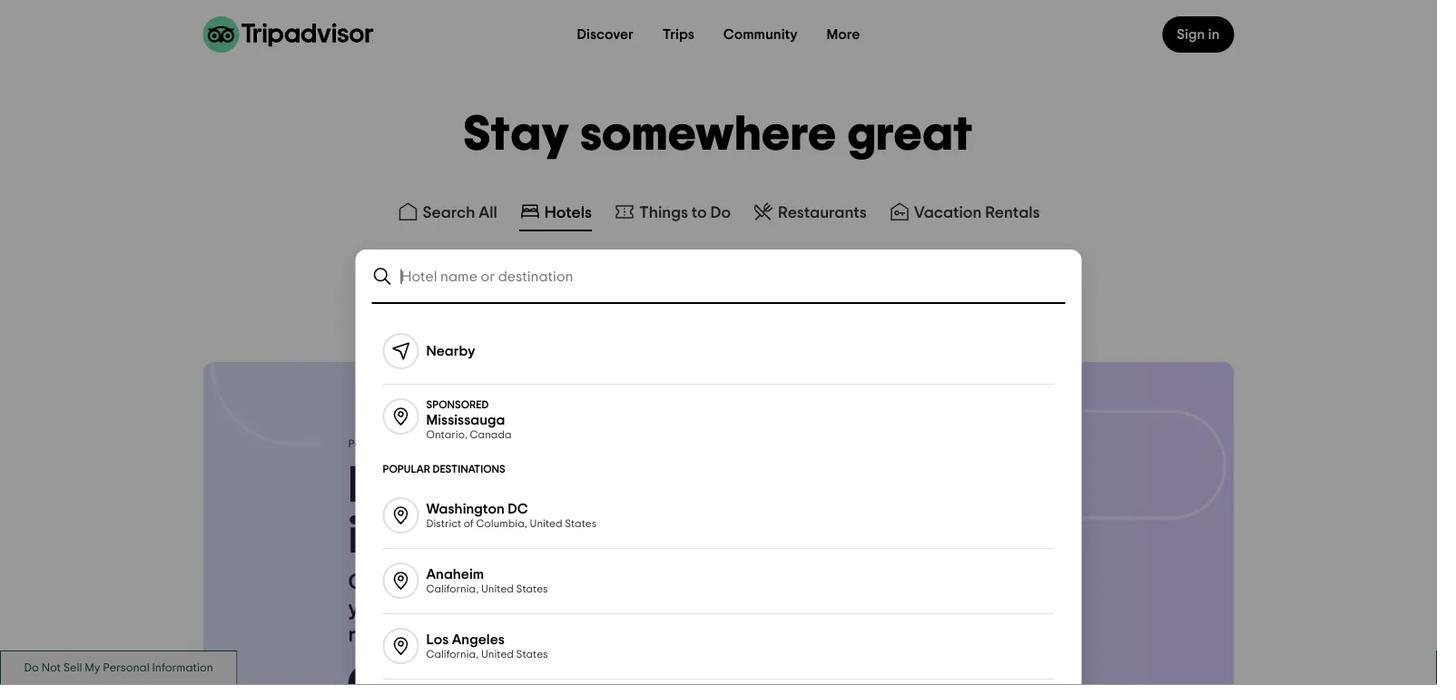 Task type: locate. For each thing, give the bounding box(es) containing it.
guided
[[394, 598, 464, 620]]

tab list containing search all
[[0, 193, 1437, 235]]

anaheim
[[426, 568, 484, 582]]

search
[[423, 204, 475, 221]]

vacation rentals button
[[885, 197, 1044, 232]]

canada
[[470, 430, 512, 440]]

vacation rentals link
[[889, 201, 1040, 223]]

discover
[[577, 27, 634, 42]]

0 vertical spatial united
[[530, 519, 563, 530]]

0 vertical spatial in
[[1208, 27, 1220, 42]]

1 vertical spatial in
[[348, 512, 388, 563]]

in up get
[[348, 512, 388, 563]]

0 horizontal spatial a
[[389, 572, 402, 594]]

1 vertical spatial united
[[481, 584, 514, 595]]

united inside anaheim california, united states
[[481, 584, 514, 595]]

0 horizontal spatial by
[[394, 439, 407, 450]]

1 horizontal spatial in
[[1208, 27, 1220, 42]]

2 vertical spatial states
[[516, 650, 548, 661]]

0 vertical spatial california,
[[426, 584, 479, 595]]

states up traveler
[[516, 584, 548, 595]]

hotels button
[[516, 197, 596, 232]]

somewhere
[[581, 110, 838, 159]]

in inside sign in link
[[1208, 27, 1220, 42]]

stay
[[464, 110, 571, 159]]

sign in link
[[1163, 16, 1235, 53]]

a inside get a personalized itinerary just for you, guided by traveler tips and reviews.
[[389, 572, 402, 594]]

0 vertical spatial a
[[470, 461, 501, 512]]

states inside los angeles california, united states
[[516, 650, 548, 661]]

a inside build a trip in minutes
[[470, 461, 501, 512]]

traveler
[[497, 598, 575, 620]]

california, inside los angeles california, united states
[[426, 650, 479, 661]]

california, inside anaheim california, united states
[[426, 584, 479, 595]]

you,
[[348, 598, 390, 620]]

by inside get a personalized itinerary just for you, guided by traveler tips and reviews.
[[468, 598, 493, 620]]

united down 'trip'
[[530, 519, 563, 530]]

powered by ai
[[348, 439, 419, 450]]

stay somewhere great
[[464, 110, 974, 159]]

united up traveler
[[481, 584, 514, 595]]

sign
[[1177, 27, 1205, 42]]

more
[[827, 27, 860, 42]]

united inside washington dc district of columbia, united states
[[530, 519, 563, 530]]

by
[[394, 439, 407, 450], [468, 598, 493, 620]]

dc
[[508, 502, 528, 517]]

get
[[348, 572, 384, 594]]

trips
[[663, 27, 695, 42]]

in
[[1208, 27, 1220, 42], [348, 512, 388, 563]]

states down traveler
[[516, 650, 548, 661]]

1 vertical spatial by
[[468, 598, 493, 620]]

get a personalized itinerary just for you, guided by traveler tips and reviews.
[[348, 572, 694, 647]]

united down the angeles
[[481, 650, 514, 661]]

of
[[464, 519, 474, 530]]

tripadvisor image
[[203, 16, 374, 53]]

a
[[470, 461, 501, 512], [389, 572, 402, 594]]

a left the dc
[[470, 461, 501, 512]]

None search field
[[357, 252, 1080, 302]]

1 vertical spatial california,
[[426, 650, 479, 661]]

in right sign
[[1208, 27, 1220, 42]]

united
[[530, 519, 563, 530], [481, 584, 514, 595], [481, 650, 514, 661]]

1 california, from the top
[[426, 584, 479, 595]]

vacation rentals
[[914, 204, 1040, 221]]

a right get
[[389, 572, 402, 594]]

1 horizontal spatial a
[[470, 461, 501, 512]]

california, down los
[[426, 650, 479, 661]]

california,
[[426, 584, 479, 595], [426, 650, 479, 661]]

1 vertical spatial a
[[389, 572, 402, 594]]

all
[[479, 204, 497, 221]]

rentals
[[985, 204, 1040, 221]]

2 vertical spatial united
[[481, 650, 514, 661]]

do
[[711, 204, 731, 221]]

california, down anaheim in the bottom left of the page
[[426, 584, 479, 595]]

0 vertical spatial states
[[565, 519, 597, 530]]

0 horizontal spatial in
[[348, 512, 388, 563]]

things to do link
[[614, 201, 731, 223]]

by down 'personalized'
[[468, 598, 493, 620]]

beta
[[433, 440, 458, 451]]

for
[[666, 572, 694, 594]]

states down 'trip'
[[565, 519, 597, 530]]

great
[[848, 110, 974, 159]]

states
[[565, 519, 597, 530], [516, 584, 548, 595], [516, 650, 548, 661]]

hotels link
[[519, 201, 592, 223]]

build a trip in minutes
[[348, 461, 592, 563]]

1 horizontal spatial by
[[468, 598, 493, 620]]

nearby link
[[361, 319, 1077, 384]]

2 california, from the top
[[426, 650, 479, 661]]

reviews.
[[348, 625, 426, 647]]

a for personalized
[[389, 572, 402, 594]]

ontario,
[[426, 430, 468, 440]]

in inside build a trip in minutes
[[348, 512, 388, 563]]

tab list
[[0, 193, 1437, 235]]

by left ai
[[394, 439, 407, 450]]

1 vertical spatial states
[[516, 584, 548, 595]]



Task type: vqa. For each thing, say whether or not it's contained in the screenshot.
Things To Do link
yes



Task type: describe. For each thing, give the bounding box(es) containing it.
search image
[[372, 266, 394, 288]]

minutes
[[399, 512, 574, 563]]

just
[[627, 572, 662, 594]]

more button
[[812, 16, 875, 53]]

things to do
[[639, 204, 731, 221]]

trips button
[[648, 16, 709, 53]]

and
[[620, 598, 659, 620]]

a for trip
[[470, 461, 501, 512]]

washington dc district of columbia, united states
[[426, 502, 597, 530]]

states inside anaheim california, united states
[[516, 584, 548, 595]]

sponsored
[[426, 400, 489, 410]]

discover button
[[563, 16, 648, 53]]

search all
[[423, 204, 497, 221]]

trip
[[512, 461, 592, 512]]

washington
[[426, 502, 505, 517]]

los
[[426, 633, 449, 647]]

personalized
[[407, 572, 535, 594]]

states inside washington dc district of columbia, united states
[[565, 519, 597, 530]]

search all button
[[394, 197, 501, 232]]

community
[[724, 27, 798, 42]]

mississauga
[[426, 413, 505, 427]]

restaurants link
[[753, 201, 867, 223]]

community button
[[709, 16, 812, 53]]

columbia,
[[476, 519, 527, 530]]

restaurants
[[778, 204, 867, 221]]

popular destinations
[[383, 464, 506, 475]]

sponsored mississauga ontario, canada
[[426, 400, 512, 440]]

popular
[[383, 464, 430, 475]]

united inside los angeles california, united states
[[481, 650, 514, 661]]

destinations
[[433, 464, 506, 475]]

popular destinations list box
[[361, 304, 1077, 686]]

los angeles california, united states
[[426, 633, 548, 661]]

0 vertical spatial by
[[394, 439, 407, 450]]

nearby
[[426, 344, 475, 359]]

itinerary
[[539, 572, 622, 594]]

tips
[[579, 598, 615, 620]]

to
[[692, 204, 707, 221]]

restaurants button
[[749, 197, 871, 232]]

angeles
[[452, 633, 505, 647]]

build
[[348, 461, 460, 512]]

hotels
[[545, 204, 592, 221]]

things
[[639, 204, 688, 221]]

sign in
[[1177, 27, 1220, 42]]

vacation
[[914, 204, 982, 221]]

things to do button
[[610, 197, 735, 232]]

district
[[426, 519, 461, 530]]

Search search field
[[401, 269, 1066, 285]]

anaheim california, united states
[[426, 568, 548, 595]]

ai
[[409, 439, 419, 450]]

powered
[[348, 439, 392, 450]]



